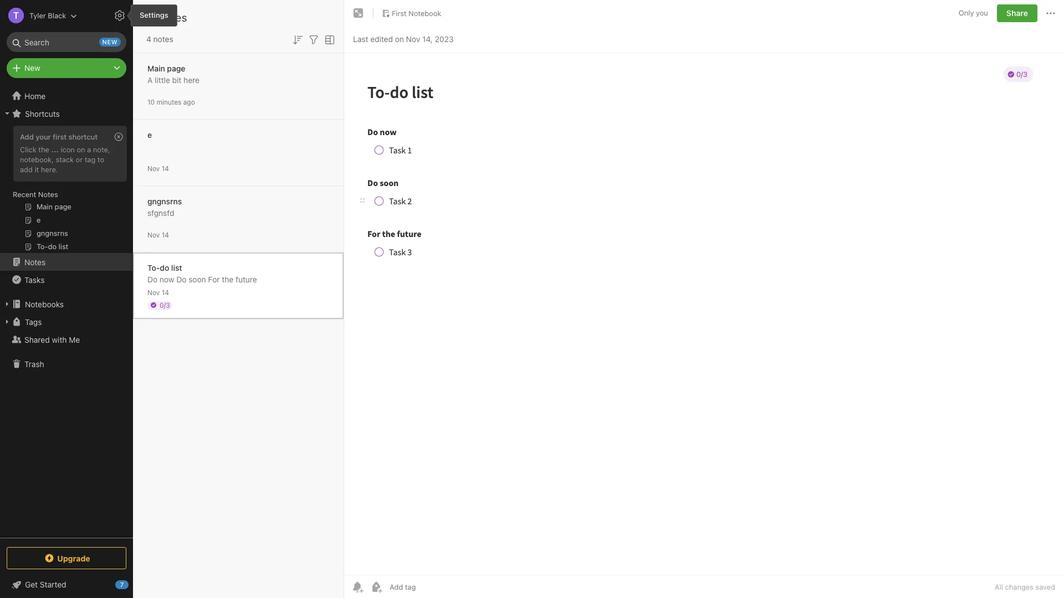 Task type: locate. For each thing, give the bounding box(es) containing it.
nov 14
[[147, 164, 169, 173], [147, 231, 169, 239], [147, 289, 169, 297]]

0 vertical spatial notes
[[157, 11, 187, 24]]

nov 14 up gngnsrns
[[147, 164, 169, 173]]

the
[[38, 145, 49, 154], [222, 275, 234, 284]]

share button
[[997, 4, 1038, 22]]

note list element
[[133, 0, 344, 599]]

do
[[147, 275, 158, 284], [176, 275, 187, 284]]

expand tags image
[[3, 318, 12, 327]]

2 vertical spatial 14
[[162, 289, 169, 297]]

here.
[[41, 165, 58, 174]]

1 horizontal spatial the
[[222, 275, 234, 284]]

get started
[[25, 581, 66, 590]]

bit
[[172, 75, 182, 85]]

2 vertical spatial nov 14
[[147, 289, 169, 297]]

a little bit here
[[147, 75, 200, 85]]

notes inside the 'note list' element
[[157, 11, 187, 24]]

little
[[155, 75, 170, 85]]

1 vertical spatial 14
[[162, 231, 169, 239]]

1 vertical spatial on
[[77, 145, 85, 154]]

get
[[25, 581, 38, 590]]

the left the '...'
[[38, 145, 49, 154]]

last edited on nov 14, 2023
[[353, 34, 454, 44]]

new search field
[[14, 32, 121, 52]]

only
[[959, 8, 975, 17]]

tree containing home
[[0, 87, 133, 538]]

0 horizontal spatial do
[[147, 275, 158, 284]]

tree
[[0, 87, 133, 538]]

group containing add your first shortcut
[[0, 123, 133, 258]]

14 down sfgnsfd
[[162, 231, 169, 239]]

10 minutes ago
[[147, 98, 195, 106]]

on
[[395, 34, 404, 44], [77, 145, 85, 154]]

0 vertical spatial nov 14
[[147, 164, 169, 173]]

1 14 from the top
[[162, 164, 169, 173]]

Sort options field
[[291, 32, 304, 46]]

2 vertical spatial notes
[[24, 258, 46, 267]]

shortcuts
[[25, 109, 60, 118]]

3 14 from the top
[[162, 289, 169, 297]]

nov
[[406, 34, 420, 44], [147, 164, 160, 173], [147, 231, 160, 239], [147, 289, 160, 297]]

future
[[236, 275, 257, 284]]

group
[[0, 123, 133, 258]]

a
[[87, 145, 91, 154]]

notes up tasks
[[24, 258, 46, 267]]

shared
[[24, 335, 50, 345]]

share
[[1007, 8, 1029, 18]]

tasks button
[[0, 271, 133, 289]]

shared with me link
[[0, 331, 133, 349]]

4
[[146, 34, 151, 44]]

started
[[40, 581, 66, 590]]

on left a
[[77, 145, 85, 154]]

14 up 0/3
[[162, 289, 169, 297]]

sfgnsfd
[[147, 208, 174, 218]]

trash
[[24, 360, 44, 369]]

or
[[76, 155, 83, 164]]

more actions image
[[1045, 7, 1058, 20]]

upgrade button
[[7, 548, 126, 570]]

1 vertical spatial the
[[222, 275, 234, 284]]

changes
[[1006, 583, 1034, 592]]

tyler black
[[29, 11, 66, 20]]

notebooks
[[25, 300, 64, 309]]

expand note image
[[352, 7, 365, 20]]

14
[[162, 164, 169, 173], [162, 231, 169, 239], [162, 289, 169, 297]]

you
[[976, 8, 989, 17]]

notes up the 'notes'
[[157, 11, 187, 24]]

0 horizontal spatial on
[[77, 145, 85, 154]]

1 vertical spatial notes
[[38, 190, 58, 199]]

for
[[208, 275, 220, 284]]

add your first shortcut
[[20, 133, 98, 141]]

recent
[[13, 190, 36, 199]]

recent notes
[[13, 190, 58, 199]]

icon
[[61, 145, 75, 154]]

do down to-
[[147, 275, 158, 284]]

add
[[20, 165, 33, 174]]

icon on a note, notebook, stack or tag to add it here.
[[20, 145, 110, 174]]

tag
[[85, 155, 96, 164]]

notes right recent
[[38, 190, 58, 199]]

the right for
[[222, 275, 234, 284]]

list
[[171, 263, 182, 273]]

0 vertical spatial the
[[38, 145, 49, 154]]

home link
[[0, 87, 133, 105]]

upgrade
[[57, 554, 90, 564]]

1 horizontal spatial on
[[395, 34, 404, 44]]

settings tooltip
[[123, 4, 177, 26]]

do down list
[[176, 275, 187, 284]]

notes
[[157, 11, 187, 24], [38, 190, 58, 199], [24, 258, 46, 267]]

0 horizontal spatial the
[[38, 145, 49, 154]]

gngnsrns
[[147, 197, 182, 206]]

0 vertical spatial on
[[395, 34, 404, 44]]

1 horizontal spatial do
[[176, 275, 187, 284]]

14 up gngnsrns
[[162, 164, 169, 173]]

e
[[147, 130, 152, 139]]

on right edited in the left of the page
[[395, 34, 404, 44]]

new
[[24, 63, 40, 73]]

nov left 14, on the top left
[[406, 34, 420, 44]]

home
[[24, 91, 46, 101]]

only you
[[959, 8, 989, 17]]

the inside to-do list do now do soon for the future
[[222, 275, 234, 284]]

new
[[102, 38, 118, 45]]

Search text field
[[14, 32, 119, 52]]

0 vertical spatial 14
[[162, 164, 169, 173]]

notes link
[[0, 253, 133, 271]]

now
[[160, 275, 174, 284]]

1 vertical spatial nov 14
[[147, 231, 169, 239]]

shortcut
[[69, 133, 98, 141]]

More actions field
[[1045, 4, 1058, 22]]

add
[[20, 133, 34, 141]]

2 nov 14 from the top
[[147, 231, 169, 239]]

on inside icon on a note, notebook, stack or tag to add it here.
[[77, 145, 85, 154]]

Add tag field
[[389, 583, 472, 593]]

nov down sfgnsfd
[[147, 231, 160, 239]]

nov 14 down sfgnsfd
[[147, 231, 169, 239]]

nov 14 up 0/3
[[147, 289, 169, 297]]



Task type: vqa. For each thing, say whether or not it's contained in the screenshot.
Good morning, Kendall!
no



Task type: describe. For each thing, give the bounding box(es) containing it.
nov down e
[[147, 164, 160, 173]]

a
[[147, 75, 153, 85]]

2023
[[435, 34, 454, 44]]

Add filters field
[[307, 32, 320, 46]]

the inside group
[[38, 145, 49, 154]]

tags
[[25, 317, 42, 327]]

new button
[[7, 58, 126, 78]]

tags button
[[0, 313, 133, 331]]

with
[[52, 335, 67, 345]]

trash link
[[0, 355, 133, 373]]

tasks
[[24, 275, 45, 285]]

7
[[120, 582, 124, 589]]

do
[[160, 263, 169, 273]]

4 notes
[[146, 34, 173, 44]]

...
[[51, 145, 59, 154]]

shared with me
[[24, 335, 80, 345]]

10
[[147, 98, 155, 106]]

it
[[35, 165, 39, 174]]

notebook
[[409, 9, 442, 18]]

tyler
[[29, 11, 46, 20]]

add a reminder image
[[351, 581, 364, 594]]

add filters image
[[307, 33, 320, 46]]

click the ...
[[20, 145, 59, 154]]

me
[[69, 335, 80, 345]]

black
[[48, 11, 66, 20]]

notebook,
[[20, 155, 54, 164]]

add tag image
[[370, 581, 383, 594]]

nov up 0/3
[[147, 289, 160, 297]]

first notebook
[[392, 9, 442, 18]]

edited
[[371, 34, 393, 44]]

main
[[147, 63, 165, 73]]

1 do from the left
[[147, 275, 158, 284]]

note window element
[[344, 0, 1065, 599]]

14,
[[422, 34, 433, 44]]

View options field
[[320, 32, 337, 46]]

minutes
[[157, 98, 181, 106]]

click to collapse image
[[129, 578, 137, 592]]

first notebook button
[[378, 6, 445, 21]]

saved
[[1036, 583, 1056, 592]]

on inside note window element
[[395, 34, 404, 44]]

main page
[[147, 63, 185, 73]]

2 do from the left
[[176, 275, 187, 284]]

Help and Learning task checklist field
[[0, 577, 133, 594]]

to-do list do now do soon for the future
[[147, 263, 257, 284]]

Account field
[[0, 4, 77, 27]]

notes inside group
[[38, 190, 58, 199]]

2 14 from the top
[[162, 231, 169, 239]]

notebooks link
[[0, 296, 133, 313]]

first
[[392, 9, 407, 18]]

all changes saved
[[995, 583, 1056, 592]]

soon
[[189, 275, 206, 284]]

your
[[36, 133, 51, 141]]

to
[[98, 155, 104, 164]]

settings
[[140, 11, 168, 19]]

here
[[184, 75, 200, 85]]

note,
[[93, 145, 110, 154]]

settings image
[[113, 9, 126, 22]]

1 nov 14 from the top
[[147, 164, 169, 173]]

nov inside note window element
[[406, 34, 420, 44]]

0/3
[[160, 301, 170, 310]]

3 nov 14 from the top
[[147, 289, 169, 297]]

Note Editor text field
[[344, 53, 1065, 576]]

shortcuts button
[[0, 105, 133, 123]]

stack
[[56, 155, 74, 164]]

to-
[[147, 263, 160, 273]]

page
[[167, 63, 185, 73]]

first
[[53, 133, 67, 141]]

expand notebooks image
[[3, 300, 12, 309]]

all
[[995, 583, 1004, 592]]

notes
[[153, 34, 173, 44]]

click
[[20, 145, 36, 154]]

last
[[353, 34, 368, 44]]

ago
[[183, 98, 195, 106]]



